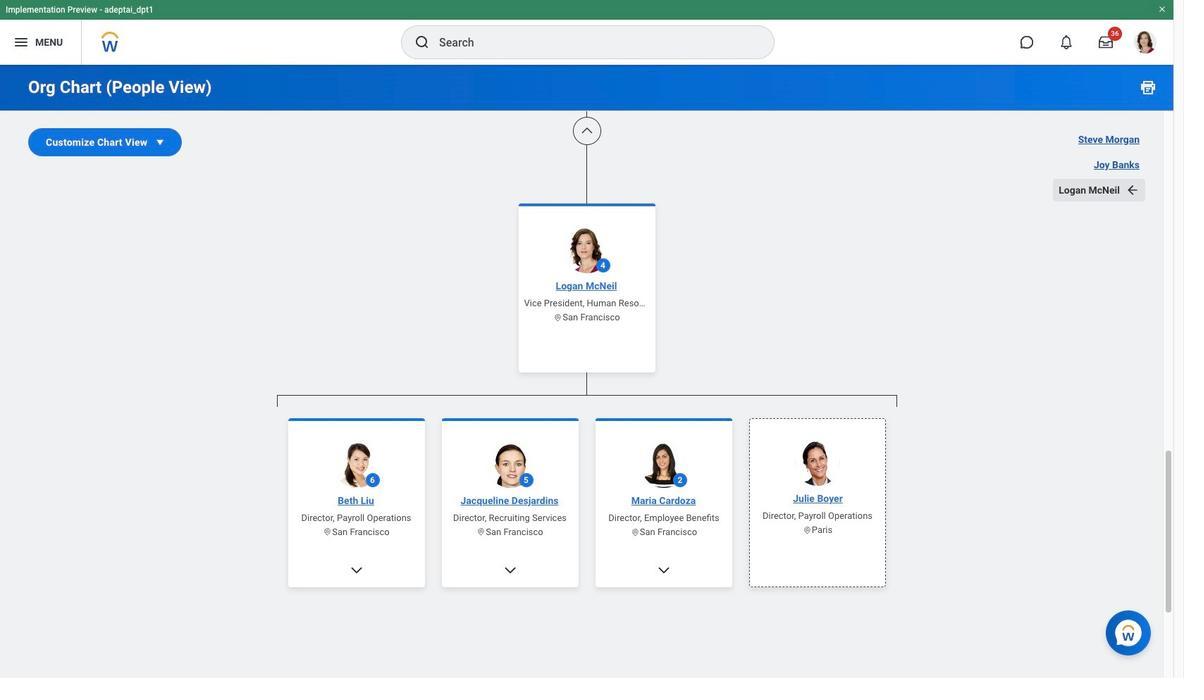Task type: describe. For each thing, give the bounding box(es) containing it.
1 horizontal spatial location image
[[630, 528, 639, 537]]

chevron up image
[[580, 124, 594, 138]]

0 vertical spatial location image
[[553, 313, 563, 322]]

search image
[[414, 34, 431, 51]]

logan mcneil, logan mcneil, 4 direct reports element
[[277, 407, 897, 679]]

justify image
[[13, 34, 30, 51]]

notifications large image
[[1059, 35, 1073, 49]]

profile logan mcneil image
[[1134, 31, 1157, 56]]

0 horizontal spatial location image
[[477, 528, 486, 537]]

chevron down image for leftmost location icon
[[503, 563, 517, 578]]

close environment banner image
[[1158, 5, 1166, 13]]

Search Workday  search field
[[439, 27, 745, 58]]

inbox large image
[[1099, 35, 1113, 49]]



Task type: vqa. For each thing, say whether or not it's contained in the screenshot.
the Adam corresponding to Adam Carlton - Radical Transparency
no



Task type: locate. For each thing, give the bounding box(es) containing it.
arrow left image
[[1126, 183, 1140, 197]]

chevron down image
[[657, 563, 671, 578]]

0 horizontal spatial location image
[[323, 528, 332, 537]]

0 horizontal spatial chevron down image
[[349, 563, 363, 578]]

chevron down image for left location image
[[349, 563, 363, 578]]

location image
[[802, 526, 811, 535], [477, 528, 486, 537], [630, 528, 639, 537]]

main content
[[0, 0, 1173, 679]]

caret down image
[[153, 135, 167, 149]]

banner
[[0, 0, 1173, 65]]

2 chevron down image from the left
[[503, 563, 517, 578]]

print org chart image
[[1140, 79, 1157, 96]]

2 horizontal spatial location image
[[802, 526, 811, 535]]

1 vertical spatial location image
[[323, 528, 332, 537]]

chevron down image
[[349, 563, 363, 578], [503, 563, 517, 578]]

1 horizontal spatial location image
[[553, 313, 563, 322]]

1 chevron down image from the left
[[349, 563, 363, 578]]

location image
[[553, 313, 563, 322], [323, 528, 332, 537]]

1 horizontal spatial chevron down image
[[503, 563, 517, 578]]



